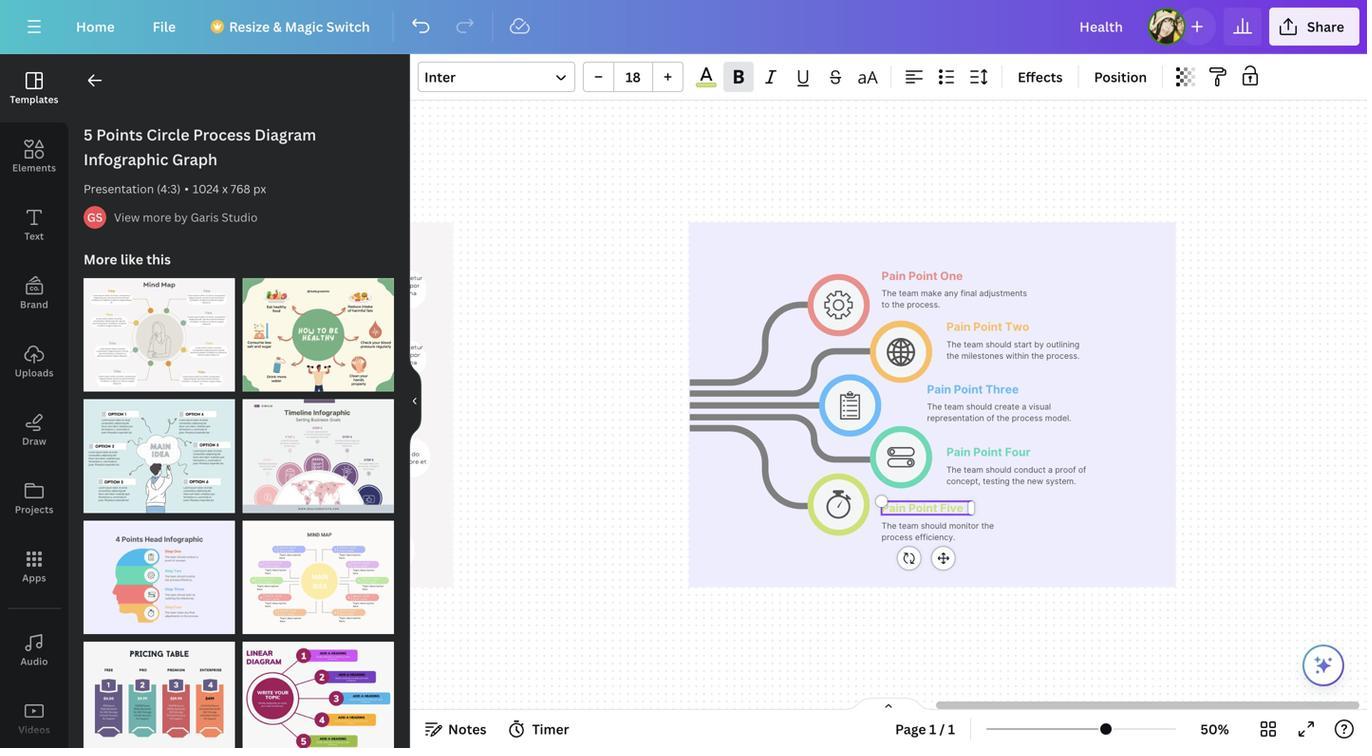 Task type: locate. For each thing, give the bounding box(es) containing it.
50%
[[1201, 720, 1230, 738]]

pain up the team should monitor the process efficiency.
[[882, 501, 906, 515]]

green brown playful illustration healthy lifestyle guide graph image
[[243, 278, 394, 392]]

a inside the team should create a visual representation of the process model.
[[1022, 402, 1027, 412]]

text button
[[0, 191, 68, 259]]

px
[[253, 181, 266, 197]]

team for efficiency.
[[899, 521, 919, 531]]

1 horizontal spatial process.
[[1047, 351, 1080, 361]]

projects button
[[0, 464, 68, 533]]

more
[[143, 209, 171, 225]]

5 points circle process diagram infographic graph
[[84, 124, 316, 170]]

templates button
[[0, 54, 68, 123]]

the inside the team should monitor the process efficiency.
[[982, 521, 994, 531]]

4 points process head infographic graph image
[[84, 521, 235, 634]]

0 vertical spatial process.
[[907, 300, 941, 310]]

position button
[[1087, 62, 1155, 92]]

0 vertical spatial by
[[174, 209, 188, 225]]

the inside the team make any final adjustments to the process.
[[882, 289, 897, 298]]

process left efficiency.
[[882, 532, 913, 542]]

1 vertical spatial by
[[1035, 340, 1045, 349]]

a left proof
[[1049, 465, 1053, 475]]

50% button
[[1184, 714, 1246, 745]]

of
[[987, 414, 995, 423], [1079, 465, 1087, 475]]

point up representation
[[954, 383, 983, 396]]

team inside the team should create a visual representation of the process model.
[[945, 402, 964, 412]]

0 vertical spatial of
[[987, 414, 995, 423]]

0 horizontal spatial of
[[987, 414, 995, 423]]

point inside text field
[[909, 501, 938, 515]]

inter
[[425, 68, 456, 86]]

pain point four
[[947, 445, 1031, 459]]

team inside the team make any final adjustments to the process.
[[899, 289, 919, 298]]

should down 'pain point three'
[[967, 402, 993, 412]]

templates
[[10, 93, 58, 106]]

1 left /
[[930, 720, 937, 738]]

apps
[[22, 572, 46, 585]]

pain up representation
[[927, 383, 952, 396]]

team up concept, on the right bottom of the page
[[964, 465, 984, 475]]

presentation
[[84, 181, 154, 197]]

should for the
[[986, 340, 1012, 349]]

position
[[1095, 68, 1148, 86]]

the team should conduct a proof of concept, testing the new system.
[[947, 465, 1089, 486]]

garis
[[191, 209, 219, 225]]

team inside the team should conduct a proof of concept, testing the new system.
[[964, 465, 984, 475]]

pain for pain point one
[[882, 269, 906, 283]]

1 horizontal spatial a
[[1049, 465, 1053, 475]]

presentation (4:3)
[[84, 181, 181, 197]]

1 vertical spatial process.
[[1047, 351, 1080, 361]]

pain point two
[[947, 320, 1030, 334]]

team down pain point one
[[899, 289, 919, 298]]

should inside the team should monitor the process efficiency.
[[921, 521, 947, 531]]

the for efficiency.
[[882, 521, 897, 531]]

by
[[174, 209, 188, 225], [1035, 340, 1045, 349]]

process. down make
[[907, 300, 941, 310]]

draw button
[[0, 396, 68, 464]]

should up testing
[[986, 465, 1012, 475]]

the down the pain point two
[[947, 340, 962, 349]]

point
[[909, 269, 938, 283], [974, 320, 1003, 334], [954, 383, 983, 396], [974, 445, 1003, 459], [909, 501, 938, 515]]

should inside the team should conduct a proof of concept, testing the new system.
[[986, 465, 1012, 475]]

process. down 'outlining'
[[1047, 351, 1080, 361]]

team up milestones at the top
[[964, 340, 984, 349]]

should inside the team should create a visual representation of the process model.
[[967, 402, 993, 412]]

apps button
[[0, 533, 68, 601]]

0 horizontal spatial a
[[1022, 402, 1027, 412]]

icon image
[[825, 291, 853, 320], [840, 391, 861, 420], [888, 447, 915, 468]]

of down three
[[987, 414, 995, 423]]

purple & white pricing table comparison chart image
[[84, 642, 235, 748]]

the team make any final adjustments to the process.
[[882, 289, 1030, 310]]

0 horizontal spatial process.
[[907, 300, 941, 310]]

the for of
[[947, 465, 962, 475]]

1024 x 768 px
[[193, 181, 266, 197]]

garis studio image
[[84, 206, 106, 229]]

process. inside the team should start by outlining the milestones within the process.
[[1047, 351, 1080, 361]]

create
[[995, 402, 1020, 412]]

1 vertical spatial a
[[1049, 465, 1053, 475]]

draw
[[22, 435, 46, 448]]

model.
[[1046, 414, 1072, 423]]

resize
[[229, 18, 270, 36]]

the inside the team make any final adjustments to the process.
[[892, 300, 905, 310]]

team for of
[[964, 465, 984, 475]]

the down create
[[997, 414, 1010, 423]]

point up the team should monitor the process efficiency.
[[909, 501, 938, 515]]

file button
[[137, 8, 191, 46]]

home
[[76, 18, 115, 36]]

conduct
[[1014, 465, 1046, 475]]

team inside the team should monitor the process efficiency.
[[899, 521, 919, 531]]

process.
[[907, 300, 941, 310], [1047, 351, 1080, 361]]

uploads
[[15, 367, 54, 379]]

1 horizontal spatial process
[[1012, 414, 1043, 423]]

should up efficiency.
[[921, 521, 947, 531]]

point for one
[[909, 269, 938, 283]]

view
[[114, 209, 140, 225]]

point left 'four'
[[974, 445, 1003, 459]]

0 vertical spatial process
[[1012, 414, 1043, 423]]

0 horizontal spatial by
[[174, 209, 188, 225]]

point left "two"
[[974, 320, 1003, 334]]

by left garis
[[174, 209, 188, 225]]

team down pain point five
[[899, 521, 919, 531]]

process
[[1012, 414, 1043, 423], [882, 532, 913, 542]]

show pages image
[[843, 697, 935, 712]]

a left visual
[[1022, 402, 1027, 412]]

by right the start
[[1035, 340, 1045, 349]]

timer button
[[502, 714, 577, 745]]

within
[[1006, 351, 1030, 361]]

should for of
[[986, 465, 1012, 475]]

1
[[930, 720, 937, 738], [949, 720, 956, 738]]

should inside the team should start by outlining the milestones within the process.
[[986, 340, 1012, 349]]

adjustments
[[980, 289, 1028, 298]]

should
[[986, 340, 1012, 349], [967, 402, 993, 412], [986, 465, 1012, 475], [921, 521, 947, 531]]

point up make
[[909, 269, 938, 283]]

the for representation
[[927, 402, 942, 412]]

0 vertical spatial a
[[1022, 402, 1027, 412]]

1 vertical spatial process
[[882, 532, 913, 542]]

pain inside text field
[[882, 501, 906, 515]]

canva assistant image
[[1313, 654, 1335, 677]]

team
[[899, 289, 919, 298], [964, 340, 984, 349], [945, 402, 964, 412], [964, 465, 984, 475], [899, 521, 919, 531]]

blue creative mind map graph image
[[84, 400, 235, 513]]

the inside the team should create a visual representation of the process model.
[[927, 402, 942, 412]]

a for visual
[[1022, 402, 1027, 412]]

view more by garis studio button
[[114, 208, 258, 227]]

hide image
[[409, 356, 422, 447]]

the up representation
[[927, 402, 942, 412]]

team up representation
[[945, 402, 964, 412]]

the inside the team should start by outlining the milestones within the process.
[[947, 340, 962, 349]]

any
[[945, 289, 959, 298]]

a
[[1022, 402, 1027, 412], [1049, 465, 1053, 475]]

of right proof
[[1079, 465, 1087, 475]]

by inside button
[[174, 209, 188, 225]]

the team should start by outlining the milestones within the process.
[[947, 340, 1082, 361]]

projects
[[15, 503, 54, 516]]

final
[[961, 289, 977, 298]]

pain up to
[[882, 269, 906, 283]]

a inside the team should conduct a proof of concept, testing the new system.
[[1049, 465, 1053, 475]]

pain for pain point five
[[882, 501, 906, 515]]

the down pain point five
[[882, 521, 897, 531]]

1 vertical spatial of
[[1079, 465, 1087, 475]]

milestones
[[962, 351, 1004, 361]]

process down visual
[[1012, 414, 1043, 423]]

the right 'monitor'
[[982, 521, 994, 531]]

1 horizontal spatial of
[[1079, 465, 1087, 475]]

view more by garis studio
[[114, 209, 258, 225]]

pain up concept, on the right bottom of the page
[[947, 445, 971, 459]]

elements button
[[0, 123, 68, 191]]

1 right /
[[949, 720, 956, 738]]

colorful calm corporate clean mind map group
[[84, 267, 235, 392]]

#c9e265 image
[[696, 83, 717, 87], [696, 83, 717, 87]]

page 1 / 1
[[896, 720, 956, 738]]

0 horizontal spatial process
[[882, 532, 913, 542]]

point for three
[[954, 383, 983, 396]]

the inside the team should conduct a proof of concept, testing the new system.
[[947, 465, 962, 475]]

pain down the team make any final adjustments to the process.
[[947, 320, 971, 334]]

elements
[[12, 161, 56, 174]]

1 vertical spatial icon image
[[840, 391, 861, 420]]

the right to
[[892, 300, 905, 310]]

should up milestones at the top
[[986, 340, 1012, 349]]

1 horizontal spatial by
[[1035, 340, 1045, 349]]

team inside the team should start by outlining the milestones within the process.
[[964, 340, 984, 349]]

outlining
[[1047, 340, 1080, 349]]

the inside the team should monitor the process efficiency.
[[882, 521, 897, 531]]

new
[[1028, 476, 1044, 486]]

768
[[231, 181, 251, 197]]

4 points process head infographic graph group
[[84, 509, 235, 634]]

the up to
[[882, 289, 897, 298]]

– – number field
[[620, 68, 647, 86]]

effects
[[1018, 68, 1063, 86]]

1 horizontal spatial 1
[[949, 720, 956, 738]]

timer
[[532, 720, 569, 738]]

group
[[583, 62, 684, 92]]

monitor
[[950, 521, 979, 531]]

0 horizontal spatial 1
[[930, 720, 937, 738]]

the down conduct
[[1013, 476, 1025, 486]]

the up concept, on the right bottom of the page
[[947, 465, 962, 475]]

infographic
[[84, 149, 169, 170]]

/
[[940, 720, 945, 738]]



Task type: vqa. For each thing, say whether or not it's contained in the screenshot.
should inside the team should create a visual representation of the process model.
yes



Task type: describe. For each thing, give the bounding box(es) containing it.
purple & white pricing table comparison chart group
[[84, 631, 235, 748]]

2 vertical spatial icon image
[[888, 447, 915, 468]]

brand button
[[0, 259, 68, 328]]

point for two
[[974, 320, 1003, 334]]

audio button
[[0, 616, 68, 685]]

proof
[[1056, 465, 1077, 475]]

the left milestones at the top
[[947, 351, 960, 361]]

file
[[153, 18, 176, 36]]

1024
[[193, 181, 219, 197]]

Design title text field
[[1065, 8, 1141, 46]]

two
[[1005, 320, 1030, 334]]

uploads button
[[0, 328, 68, 396]]

videos
[[18, 724, 50, 737]]

a for proof
[[1049, 465, 1053, 475]]

professional multicolor concept map graphic group
[[243, 509, 394, 634]]

graph
[[172, 149, 218, 170]]

five
[[941, 501, 964, 515]]

0 vertical spatial icon image
[[825, 291, 853, 320]]

efficiency.
[[915, 532, 956, 542]]

magic
[[285, 18, 323, 36]]

audio
[[20, 655, 48, 668]]

team for to
[[899, 289, 919, 298]]

Pain Point Five text field
[[882, 501, 972, 516]]

system.
[[1046, 476, 1077, 486]]

colorful minimalist linear steps circular diagram image
[[243, 642, 394, 748]]

process inside the team should create a visual representation of the process model.
[[1012, 414, 1043, 423]]

the inside the team should create a visual representation of the process model.
[[997, 414, 1010, 423]]

share button
[[1270, 8, 1360, 46]]

grey simple modern timeline infographic chart graph image
[[243, 400, 394, 513]]

studio
[[222, 209, 258, 225]]

team for representation
[[945, 402, 964, 412]]

one
[[941, 269, 963, 283]]

points
[[96, 124, 143, 145]]

pain point one
[[882, 269, 963, 283]]

the down the start
[[1032, 351, 1045, 361]]

pain point three
[[927, 383, 1019, 396]]

pain for pain point two
[[947, 320, 971, 334]]

2 1 from the left
[[949, 720, 956, 738]]

process inside the team should monitor the process efficiency.
[[882, 532, 913, 542]]

garis studio element
[[84, 206, 106, 229]]

main menu bar
[[0, 0, 1368, 54]]

by inside the team should start by outlining the milestones within the process.
[[1035, 340, 1045, 349]]

pain for pain point three
[[927, 383, 952, 396]]

switch
[[326, 18, 370, 36]]

to
[[882, 300, 890, 310]]

5
[[84, 124, 93, 145]]

of inside the team should conduct a proof of concept, testing the new system.
[[1079, 465, 1087, 475]]

resize & magic switch button
[[199, 8, 385, 46]]

brand
[[20, 298, 48, 311]]

point for five
[[909, 501, 938, 515]]

representation
[[927, 414, 985, 423]]

more
[[84, 250, 117, 268]]

notes button
[[418, 714, 494, 745]]

more like this
[[84, 250, 171, 268]]

home link
[[61, 8, 130, 46]]

(4:3)
[[157, 181, 181, 197]]

professional multicolor concept map graphic image
[[243, 521, 394, 634]]

green brown playful illustration healthy lifestyle guide graph group
[[243, 267, 394, 392]]

the for to
[[882, 289, 897, 298]]

process. inside the team make any final adjustments to the process.
[[907, 300, 941, 310]]

point for four
[[974, 445, 1003, 459]]

should for representation
[[967, 402, 993, 412]]

x
[[222, 181, 228, 197]]

blue creative mind map graph group
[[84, 388, 235, 513]]

this
[[146, 250, 171, 268]]

concept,
[[947, 476, 981, 486]]

three
[[986, 383, 1019, 396]]

circle
[[147, 124, 190, 145]]

start
[[1014, 340, 1033, 349]]

chronometer icon image
[[827, 491, 851, 519]]

resize & magic switch
[[229, 18, 370, 36]]

share
[[1308, 18, 1345, 36]]

1 1 from the left
[[930, 720, 937, 738]]

testing
[[983, 476, 1010, 486]]

effects button
[[1011, 62, 1071, 92]]

pain point five
[[882, 501, 964, 515]]

the for the
[[947, 340, 962, 349]]

inter button
[[418, 62, 576, 92]]

of inside the team should create a visual representation of the process model.
[[987, 414, 995, 423]]

notes
[[448, 720, 487, 738]]

videos button
[[0, 685, 68, 748]]

like
[[121, 250, 143, 268]]

diagram
[[255, 124, 316, 145]]

should for efficiency.
[[921, 521, 947, 531]]

the inside the team should conduct a proof of concept, testing the new system.
[[1013, 476, 1025, 486]]

four
[[1005, 445, 1031, 459]]

&
[[273, 18, 282, 36]]

pain for pain point four
[[947, 445, 971, 459]]

colorful minimalist linear steps circular diagram group
[[243, 631, 394, 748]]

page
[[896, 720, 927, 738]]

process
[[193, 124, 251, 145]]

colorful calm corporate clean mind map image
[[84, 278, 235, 392]]

the team should create a visual representation of the process model.
[[927, 402, 1072, 423]]

team for the
[[964, 340, 984, 349]]

grey simple modern timeline infographic chart graph group
[[243, 388, 394, 513]]

side panel tab list
[[0, 54, 68, 748]]

visual
[[1029, 402, 1052, 412]]



